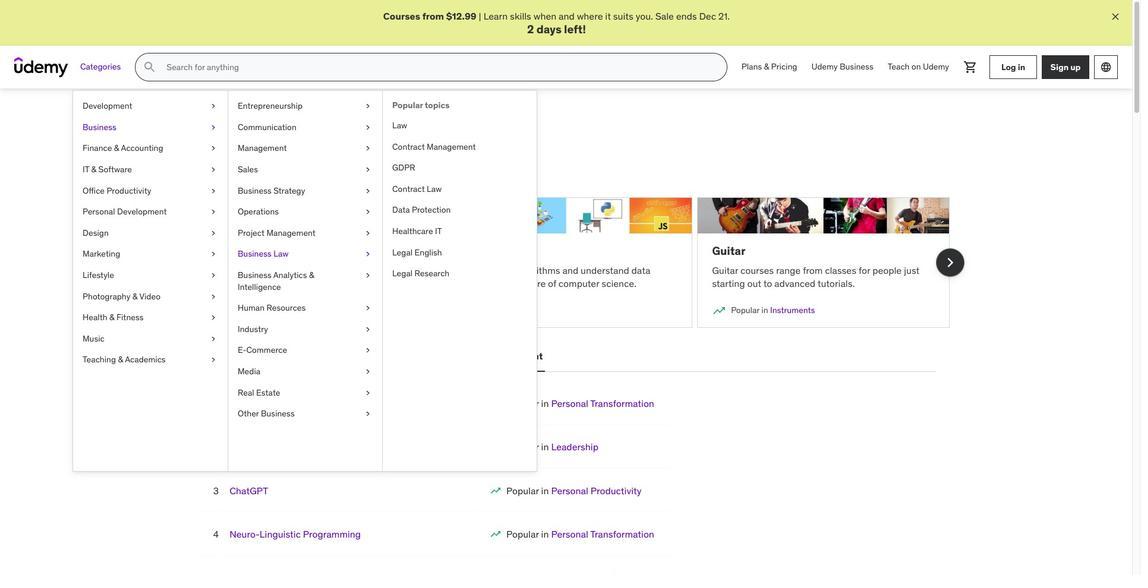 Task type: describe. For each thing, give the bounding box(es) containing it.
1 horizontal spatial popular in image
[[490, 485, 502, 497]]

office productivity
[[83, 185, 151, 196]]

legal research link
[[383, 263, 537, 285]]

legal for legal research
[[392, 268, 413, 279]]

popular up something
[[182, 117, 240, 136]]

software
[[98, 164, 132, 175]]

legal english
[[392, 247, 442, 258]]

days
[[537, 22, 562, 36]]

science.
[[602, 278, 637, 290]]

other business link
[[228, 404, 382, 425]]

teaching
[[83, 354, 116, 365]]

your
[[372, 151, 390, 163]]

design for design 'link'
[[83, 228, 109, 238]]

management link
[[228, 138, 382, 159]]

business for business strategy
[[238, 185, 272, 196]]

advanced
[[775, 278, 816, 290]]

estate
[[256, 387, 280, 398]]

xsmall image for marketing
[[209, 249, 218, 260]]

analytics inside business analytics & intelligence
[[273, 270, 307, 281]]

shopping cart with 0 items image
[[964, 60, 978, 74]]

instruments
[[770, 305, 815, 316]]

xsmall image for entrepreneurship
[[363, 101, 373, 112]]

management for contract
[[427, 141, 476, 152]]

in right log
[[1018, 62, 1025, 72]]

learn to build algorithms and understand data structures at the core of computer science.
[[455, 264, 651, 290]]

business link
[[73, 117, 228, 138]]

learn inside courses from $12.99 | learn skills when and where it suits you. sale ends dec 21. 2 days left!
[[484, 10, 508, 22]]

guitar for guitar
[[712, 244, 746, 258]]

xsmall image for design
[[209, 228, 218, 239]]

log in link
[[990, 55, 1037, 79]]

personal for fifth cell from the bottom of the page
[[551, 398, 588, 410]]

protection
[[412, 205, 451, 215]]

real estate link
[[228, 382, 382, 404]]

xsmall image for music
[[209, 333, 218, 345]]

management for project
[[267, 228, 316, 238]]

communication link
[[228, 117, 382, 138]]

leadership link
[[551, 441, 599, 453]]

how
[[391, 264, 409, 276]]

e-commerce link
[[228, 340, 382, 361]]

development button
[[262, 342, 327, 371]]

in up industry
[[246, 305, 253, 316]]

xsmall image for photography & video
[[209, 291, 218, 303]]

1 vertical spatial and
[[243, 117, 269, 136]]

xsmall image for project management
[[363, 228, 373, 239]]

learn something completely new or improve your existing skills
[[182, 151, 449, 163]]

out
[[747, 278, 761, 290]]

tutorials.
[[818, 278, 855, 290]]

xsmall image for health & fitness
[[209, 312, 218, 324]]

industry link
[[228, 319, 382, 340]]

neuro-linguistic programming link
[[230, 529, 361, 540]]

health
[[83, 312, 107, 323]]

dec
[[699, 10, 716, 22]]

real
[[238, 387, 254, 398]]

where
[[577, 10, 603, 22]]

3 cell from the top
[[506, 485, 642, 497]]

learn to build algorithms and understand data structures at the core of computer science. link
[[440, 197, 693, 328]]

popular right popular in image
[[506, 529, 539, 540]]

udemy image
[[14, 57, 68, 77]]

sign up link
[[1042, 55, 1090, 79]]

xsmall image for finance & accounting
[[209, 143, 218, 155]]

udemy inside 'udemy business' link
[[812, 61, 838, 72]]

teaching & academics link
[[73, 350, 228, 371]]

in down popular in leadership
[[541, 485, 549, 497]]

xsmall image for personal development
[[209, 206, 218, 218]]

Search for anything text field
[[164, 57, 713, 77]]

at
[[500, 278, 509, 290]]

law for contract law
[[427, 184, 442, 194]]

& inside the "carousel" element
[[275, 305, 280, 316]]

xsmall image for business strategy
[[363, 185, 373, 197]]

choose a language image
[[1100, 61, 1112, 73]]

popular in image for machine learning
[[197, 304, 211, 318]]

healthcare it
[[392, 226, 442, 237]]

communication
[[238, 122, 296, 132]]

popular left leadership
[[506, 441, 539, 453]]

to inside guitar courses range from classes for people just starting out to advanced tutorials.
[[764, 278, 772, 290]]

life
[[230, 398, 245, 410]]

xsmall image for management
[[363, 143, 373, 155]]

4 cell from the top
[[506, 529, 654, 540]]

for
[[859, 264, 870, 276]]

1 vertical spatial skills
[[428, 151, 449, 163]]

xsmall image for business law
[[363, 249, 373, 260]]

guitar for guitar courses range from classes for people just starting out to advanced tutorials.
[[712, 264, 738, 276]]

xsmall image for lifestyle
[[209, 270, 218, 281]]

you.
[[636, 10, 653, 22]]

popular and trending topics
[[182, 117, 380, 136]]

1 horizontal spatial productivity
[[591, 485, 642, 497]]

contract law
[[392, 184, 442, 194]]

$12.99
[[446, 10, 476, 22]]

build
[[492, 264, 513, 276]]

machine learning
[[197, 244, 292, 258]]

use statistical probability to teach computers how to learn from data.
[[197, 264, 419, 290]]

music
[[83, 333, 104, 344]]

teach on udemy
[[888, 61, 949, 72]]

xsmall image for operations
[[363, 206, 373, 218]]

xsmall image for teaching & academics
[[209, 354, 218, 366]]

just
[[904, 264, 920, 276]]

contract for contract management
[[392, 141, 425, 152]]

contract for contract law
[[392, 184, 425, 194]]

business for business law
[[238, 249, 272, 259]]

operations link
[[228, 202, 382, 223]]

neuro-linguistic programming
[[230, 529, 361, 540]]

lifestyle link
[[73, 265, 228, 286]]

statistical
[[216, 264, 257, 276]]

personal transformation link for fifth cell from the bottom of the page
[[551, 398, 654, 410]]

sign
[[1051, 62, 1069, 72]]

business law link
[[228, 244, 382, 265]]

& for academics
[[118, 354, 123, 365]]

music link
[[73, 329, 228, 350]]

structures
[[455, 278, 498, 290]]

udemy inside teach on udemy link
[[923, 61, 949, 72]]

chatgpt
[[230, 485, 268, 497]]

office productivity link
[[73, 180, 228, 202]]

project management
[[238, 228, 316, 238]]

gdpr link
[[383, 158, 537, 179]]

health & fitness
[[83, 312, 144, 323]]

e-
[[238, 345, 246, 356]]

popular in personal transformation for fifth cell from the bottom of the page
[[506, 398, 654, 410]]

teach on udemy link
[[881, 53, 956, 82]]

coach
[[248, 398, 275, 410]]

in left instruments
[[762, 305, 768, 316]]

sale
[[655, 10, 674, 22]]

learn for learn to build algorithms and understand data structures at the core of computer science.
[[455, 264, 479, 276]]

it inside business law element
[[435, 226, 442, 237]]

it & software link
[[73, 159, 228, 180]]

topics inside business law element
[[425, 100, 450, 111]]

courses from $12.99 | learn skills when and where it suits you. sale ends dec 21. 2 days left!
[[383, 10, 730, 36]]

xsmall image for development
[[209, 101, 218, 112]]

contract management
[[392, 141, 476, 152]]

entrepreneurship link
[[228, 96, 382, 117]]

human resources
[[238, 303, 306, 313]]

xsmall image for human resources
[[363, 303, 373, 314]]

plans
[[742, 61, 762, 72]]

1 cell from the top
[[506, 398, 654, 410]]

design for design button
[[339, 350, 371, 362]]

next image
[[941, 253, 960, 272]]

academics
[[125, 354, 166, 365]]

law for business law
[[274, 249, 289, 259]]

life coach training link
[[230, 398, 310, 410]]

teach
[[317, 264, 341, 276]]

skills inside courses from $12.99 | learn skills when and where it suits you. sale ends dec 21. 2 days left!
[[510, 10, 531, 22]]

existing
[[393, 151, 426, 163]]

categories
[[80, 61, 121, 72]]

1 transformation from the top
[[590, 398, 654, 410]]



Task type: vqa. For each thing, say whether or not it's contained in the screenshot.
left Photo
no



Task type: locate. For each thing, give the bounding box(es) containing it.
1 horizontal spatial it
[[435, 226, 442, 237]]

business inside 'udemy business' link
[[840, 61, 874, 72]]

1 horizontal spatial data
[[392, 205, 410, 215]]

improve
[[336, 151, 370, 163]]

development link
[[73, 96, 228, 117]]

& right teaching
[[118, 354, 123, 365]]

xsmall image inside entrepreneurship link
[[363, 101, 373, 112]]

xsmall image inside development link
[[209, 101, 218, 112]]

neuro-
[[230, 529, 260, 540]]

business inside business analytics & intelligence
[[238, 270, 272, 281]]

xsmall image inside operations link
[[363, 206, 373, 218]]

1 horizontal spatial skills
[[510, 10, 531, 22]]

personal for 3rd cell from the bottom of the page
[[551, 485, 588, 497]]

to left teach
[[306, 264, 315, 276]]

xsmall image inside communication 'link'
[[363, 122, 373, 133]]

management down communication
[[238, 143, 287, 154]]

learn for learn something completely new or improve your existing skills
[[182, 151, 206, 163]]

& for video
[[132, 291, 138, 302]]

1 contract from the top
[[392, 141, 425, 152]]

research
[[415, 268, 450, 279]]

legal
[[392, 247, 413, 258], [392, 268, 413, 279]]

& right the finance
[[114, 143, 119, 154]]

guitar
[[712, 244, 746, 258], [712, 264, 738, 276]]

from down 'statistical'
[[221, 278, 241, 290]]

xsmall image for media
[[363, 366, 373, 378]]

xsmall image for business
[[209, 122, 218, 133]]

0 vertical spatial from
[[422, 10, 444, 22]]

xsmall image inside office productivity link
[[209, 185, 218, 197]]

operations
[[238, 206, 279, 217]]

topics up "improve"
[[337, 117, 380, 136]]

0 horizontal spatial topics
[[337, 117, 380, 136]]

0 vertical spatial learn
[[484, 10, 508, 22]]

personal development
[[83, 206, 167, 217], [440, 350, 543, 362]]

2 vertical spatial law
[[274, 249, 289, 259]]

to inside the learn to build algorithms and understand data structures at the core of computer science.
[[481, 264, 490, 276]]

contract management link
[[383, 136, 537, 158]]

data protection
[[392, 205, 451, 215]]

1 vertical spatial data
[[255, 305, 273, 316]]

cell
[[506, 398, 654, 410], [506, 441, 599, 453], [506, 485, 642, 497], [506, 529, 654, 540], [506, 572, 654, 575]]

2 horizontal spatial popular in image
[[712, 304, 726, 318]]

0 vertical spatial popular in personal transformation
[[506, 398, 654, 410]]

photography & video
[[83, 291, 160, 302]]

probability
[[259, 264, 304, 276]]

& for fitness
[[109, 312, 114, 323]]

from inside courses from $12.99 | learn skills when and where it suits you. sale ends dec 21. 2 days left!
[[422, 10, 444, 22]]

of
[[548, 278, 556, 290]]

data protection link
[[383, 200, 537, 221]]

0 vertical spatial personal development
[[83, 206, 167, 217]]

popular in image
[[490, 529, 502, 540]]

business
[[840, 61, 874, 72], [83, 122, 116, 132], [238, 185, 272, 196], [238, 249, 272, 259], [238, 270, 272, 281], [261, 408, 295, 419]]

media link
[[228, 361, 382, 382]]

popular in personal transformation up leadership
[[506, 398, 654, 410]]

popular up popular in leadership
[[506, 398, 539, 410]]

0 vertical spatial analytics
[[273, 270, 307, 281]]

log
[[1002, 62, 1016, 72]]

gdpr
[[392, 162, 415, 173]]

core
[[527, 278, 546, 290]]

ends
[[676, 10, 697, 22]]

1 vertical spatial transformation
[[590, 529, 654, 540]]

xsmall image inside photography & video link
[[209, 291, 218, 303]]

development
[[83, 101, 132, 111], [117, 206, 167, 217], [264, 350, 325, 362], [482, 350, 543, 362]]

law link
[[383, 115, 537, 136]]

2 contract from the top
[[392, 184, 425, 194]]

video
[[139, 291, 160, 302]]

2 transformation from the top
[[590, 529, 654, 540]]

personal transformation link down personal productivity link
[[551, 529, 654, 540]]

popular in image up popular in image
[[490, 485, 502, 497]]

0 vertical spatial transformation
[[590, 398, 654, 410]]

computers
[[343, 264, 389, 276]]

in up popular in leadership
[[541, 398, 549, 410]]

0 horizontal spatial data
[[255, 305, 273, 316]]

classes
[[825, 264, 857, 276]]

skills
[[510, 10, 531, 22], [428, 151, 449, 163]]

1 udemy from the left
[[812, 61, 838, 72]]

courses
[[741, 264, 774, 276]]

0 horizontal spatial skills
[[428, 151, 449, 163]]

design inside button
[[339, 350, 371, 362]]

healthcare
[[392, 226, 433, 237]]

xsmall image inside the management link
[[363, 143, 373, 155]]

& right the 'health'
[[109, 312, 114, 323]]

1 vertical spatial personal transformation link
[[551, 529, 654, 540]]

0 vertical spatial it
[[83, 164, 89, 175]]

it up office in the left of the page
[[83, 164, 89, 175]]

0 vertical spatial productivity
[[107, 185, 151, 196]]

2 vertical spatial learn
[[455, 264, 479, 276]]

data up industry
[[255, 305, 273, 316]]

1 vertical spatial law
[[427, 184, 442, 194]]

data inside business law element
[[392, 205, 410, 215]]

xsmall image for it & software
[[209, 164, 218, 176]]

contract down gdpr
[[392, 184, 425, 194]]

finance
[[83, 143, 112, 154]]

linguistic
[[260, 529, 301, 540]]

1 horizontal spatial from
[[422, 10, 444, 22]]

0 horizontal spatial design
[[83, 228, 109, 238]]

0 vertical spatial design
[[83, 228, 109, 238]]

xsmall image inside teaching & academics link
[[209, 354, 218, 366]]

law up probability
[[274, 249, 289, 259]]

xsmall image for real estate
[[363, 387, 373, 399]]

& up office in the left of the page
[[91, 164, 96, 175]]

data
[[392, 205, 410, 215], [255, 305, 273, 316]]

& left video
[[132, 291, 138, 302]]

xsmall image
[[209, 101, 218, 112], [363, 101, 373, 112], [209, 122, 218, 133], [363, 143, 373, 155], [209, 164, 218, 176], [209, 249, 218, 260], [363, 249, 373, 260], [209, 270, 218, 281], [363, 270, 373, 281], [209, 291, 218, 303], [209, 312, 218, 324], [363, 324, 373, 335], [209, 333, 218, 345], [363, 345, 373, 357], [209, 354, 218, 366], [363, 408, 373, 420]]

and inside the learn to build algorithms and understand data structures at the core of computer science.
[[563, 264, 578, 276]]

0 vertical spatial law
[[392, 120, 407, 131]]

2 horizontal spatial from
[[803, 264, 823, 276]]

1 horizontal spatial personal development
[[440, 350, 543, 362]]

submit search image
[[143, 60, 157, 74]]

popular in instruments
[[731, 305, 815, 316]]

2 popular in personal transformation from the top
[[506, 529, 654, 540]]

& left teach
[[309, 270, 314, 281]]

carousel element
[[182, 183, 964, 342]]

law down popular topics
[[392, 120, 407, 131]]

0 horizontal spatial popular in image
[[197, 304, 211, 318]]

xsmall image inside business link
[[209, 122, 218, 133]]

0 horizontal spatial personal development
[[83, 206, 167, 217]]

xsmall image inside lifestyle link
[[209, 270, 218, 281]]

udemy
[[812, 61, 838, 72], [923, 61, 949, 72]]

0 vertical spatial data
[[392, 205, 410, 215]]

1 horizontal spatial udemy
[[923, 61, 949, 72]]

close image
[[1110, 11, 1122, 23]]

left!
[[564, 22, 586, 36]]

popular inside business law element
[[392, 100, 423, 111]]

learn inside the learn to build algorithms and understand data structures at the core of computer science.
[[455, 264, 479, 276]]

xsmall image inside the human resources link
[[363, 303, 373, 314]]

& right human
[[275, 305, 280, 316]]

xsmall image inside real estate link
[[363, 387, 373, 399]]

analytics inside the "carousel" element
[[282, 305, 315, 316]]

analytics down business law link
[[273, 270, 307, 281]]

xsmall image inside personal development link
[[209, 206, 218, 218]]

xsmall image inside business analytics & intelligence link
[[363, 270, 373, 281]]

it & software
[[83, 164, 132, 175]]

1 vertical spatial contract
[[392, 184, 425, 194]]

from up the advanced
[[803, 264, 823, 276]]

or
[[325, 151, 333, 163]]

legal down legal english
[[392, 268, 413, 279]]

popular down search for anything text field
[[392, 100, 423, 111]]

1 guitar from the top
[[712, 244, 746, 258]]

skills up 2 at the top left
[[510, 10, 531, 22]]

lifestyle
[[83, 270, 114, 281]]

business inside other business link
[[261, 408, 295, 419]]

business inside business link
[[83, 122, 116, 132]]

0 vertical spatial and
[[559, 10, 575, 22]]

law
[[392, 120, 407, 131], [427, 184, 442, 194], [274, 249, 289, 259]]

contract up gdpr
[[392, 141, 425, 152]]

design link
[[73, 223, 228, 244]]

machine
[[197, 244, 243, 258]]

2 vertical spatial and
[[563, 264, 578, 276]]

guitar inside guitar courses range from classes for people just starting out to advanced tutorials.
[[712, 264, 738, 276]]

1 personal transformation link from the top
[[551, 398, 654, 410]]

transformation
[[590, 398, 654, 410], [590, 529, 654, 540]]

udemy business link
[[805, 53, 881, 82]]

xsmall image inside industry link
[[363, 324, 373, 335]]

healthcare it link
[[383, 221, 537, 242]]

to right out
[[764, 278, 772, 290]]

personal development inside button
[[440, 350, 543, 362]]

2 personal transformation link from the top
[[551, 529, 654, 540]]

0 vertical spatial topics
[[425, 100, 450, 111]]

finance & accounting link
[[73, 138, 228, 159]]

1 horizontal spatial topics
[[425, 100, 450, 111]]

popular in data & analytics
[[216, 305, 315, 316]]

and
[[559, 10, 575, 22], [243, 117, 269, 136], [563, 264, 578, 276]]

photography
[[83, 291, 130, 302]]

xsmall image for communication
[[363, 122, 373, 133]]

use
[[197, 264, 214, 276]]

0 horizontal spatial it
[[83, 164, 89, 175]]

0 horizontal spatial udemy
[[812, 61, 838, 72]]

& for software
[[91, 164, 96, 175]]

legal up how at the left top
[[392, 247, 413, 258]]

1 vertical spatial guitar
[[712, 264, 738, 276]]

xsmall image inside other business link
[[363, 408, 373, 420]]

analytics up industry link
[[282, 305, 315, 316]]

data.
[[243, 278, 264, 290]]

plans & pricing link
[[735, 53, 805, 82]]

it down the protection
[[435, 226, 442, 237]]

topics up law link
[[425, 100, 450, 111]]

xsmall image inside design 'link'
[[209, 228, 218, 239]]

1 vertical spatial popular in personal transformation
[[506, 529, 654, 540]]

xsmall image for industry
[[363, 324, 373, 335]]

1 vertical spatial personal development
[[440, 350, 543, 362]]

learn up structures
[[455, 264, 479, 276]]

design button
[[337, 342, 373, 371]]

1 vertical spatial from
[[803, 264, 823, 276]]

from inside use statistical probability to teach computers how to learn from data.
[[221, 278, 241, 290]]

data inside the "carousel" element
[[255, 305, 273, 316]]

business analytics & intelligence
[[238, 270, 314, 292]]

personal inside button
[[440, 350, 480, 362]]

personal development for personal development link on the top left of the page
[[83, 206, 167, 217]]

2 horizontal spatial learn
[[484, 10, 508, 22]]

management down law link
[[427, 141, 476, 152]]

2 horizontal spatial law
[[427, 184, 442, 194]]

to right how at the left top
[[411, 264, 419, 276]]

from
[[422, 10, 444, 22], [803, 264, 823, 276], [221, 278, 241, 290]]

management inside business law element
[[427, 141, 476, 152]]

xsmall image inside project management link
[[363, 228, 373, 239]]

xsmall image inside it & software link
[[209, 164, 218, 176]]

1 vertical spatial analytics
[[282, 305, 315, 316]]

xsmall image inside "business strategy" "link"
[[363, 185, 373, 197]]

finance & accounting
[[83, 143, 163, 154]]

xsmall image inside business law link
[[363, 249, 373, 260]]

xsmall image for sales
[[363, 164, 373, 176]]

1 popular in personal transformation from the top
[[506, 398, 654, 410]]

udemy right on
[[923, 61, 949, 72]]

management down operations link
[[267, 228, 316, 238]]

1 legal from the top
[[392, 247, 413, 258]]

popular up industry
[[216, 305, 244, 316]]

xsmall image
[[363, 122, 373, 133], [209, 143, 218, 155], [363, 164, 373, 176], [209, 185, 218, 197], [363, 185, 373, 197], [209, 206, 218, 218], [363, 206, 373, 218], [209, 228, 218, 239], [363, 228, 373, 239], [363, 303, 373, 314], [363, 366, 373, 378], [363, 387, 373, 399]]

in left leadership
[[541, 441, 549, 453]]

2 guitar from the top
[[712, 264, 738, 276]]

it
[[605, 10, 611, 22]]

design inside 'link'
[[83, 228, 109, 238]]

& inside business analytics & intelligence
[[309, 270, 314, 281]]

0 vertical spatial personal transformation link
[[551, 398, 654, 410]]

2 vertical spatial from
[[221, 278, 241, 290]]

xsmall image inside finance & accounting link
[[209, 143, 218, 155]]

marketing
[[83, 249, 120, 259]]

health & fitness link
[[73, 307, 228, 329]]

2 udemy from the left
[[923, 61, 949, 72]]

1 vertical spatial it
[[435, 226, 442, 237]]

xsmall image inside health & fitness link
[[209, 312, 218, 324]]

xsmall image for office productivity
[[209, 185, 218, 197]]

popular in leadership
[[506, 441, 599, 453]]

popular down popular in leadership
[[506, 485, 539, 497]]

training
[[277, 398, 310, 410]]

0 horizontal spatial learn
[[182, 151, 206, 163]]

personal transformation link for fourth cell from the top
[[551, 529, 654, 540]]

popular in personal transformation for fourth cell from the top
[[506, 529, 654, 540]]

0 vertical spatial contract
[[392, 141, 425, 152]]

1 vertical spatial design
[[339, 350, 371, 362]]

popular in image down starting
[[712, 304, 726, 318]]

1 horizontal spatial design
[[339, 350, 371, 362]]

udemy right pricing
[[812, 61, 838, 72]]

0 vertical spatial legal
[[392, 247, 413, 258]]

sign up
[[1051, 62, 1081, 72]]

personal for fourth cell from the top
[[551, 529, 588, 540]]

business analytics & intelligence link
[[228, 265, 382, 298]]

learn
[[197, 278, 218, 290]]

design down industry link
[[339, 350, 371, 362]]

learn left something
[[182, 151, 206, 163]]

popular in personal transformation down popular in personal productivity
[[506, 529, 654, 540]]

popular down out
[[731, 305, 760, 316]]

business for business
[[83, 122, 116, 132]]

2
[[527, 22, 534, 36]]

personal transformation link up leadership
[[551, 398, 654, 410]]

popular in image for guitar
[[712, 304, 726, 318]]

1 horizontal spatial learn
[[455, 264, 479, 276]]

other business
[[238, 408, 295, 419]]

|
[[479, 10, 481, 22]]

data up the healthcare
[[392, 205, 410, 215]]

the
[[511, 278, 525, 290]]

business inside "business strategy" "link"
[[238, 185, 272, 196]]

photography & video link
[[73, 286, 228, 307]]

xsmall image inside sales link
[[363, 164, 373, 176]]

and inside courses from $12.99 | learn skills when and where it suits you. sale ends dec 21. 2 days left!
[[559, 10, 575, 22]]

0 horizontal spatial productivity
[[107, 185, 151, 196]]

xsmall image for business analytics & intelligence
[[363, 270, 373, 281]]

popular in personal productivity
[[506, 485, 642, 497]]

xsmall image inside music link
[[209, 333, 218, 345]]

fitness
[[116, 312, 144, 323]]

xsmall image inside the marketing link
[[209, 249, 218, 260]]

2 cell from the top
[[506, 441, 599, 453]]

xsmall image inside media link
[[363, 366, 373, 378]]

0 horizontal spatial from
[[221, 278, 241, 290]]

in right popular in image
[[541, 529, 549, 540]]

& for accounting
[[114, 143, 119, 154]]

legal for legal english
[[392, 247, 413, 258]]

learn right |
[[484, 10, 508, 22]]

xsmall image for other business
[[363, 408, 373, 420]]

from left $12.99
[[422, 10, 444, 22]]

0 vertical spatial guitar
[[712, 244, 746, 258]]

popular in image down the learn
[[197, 304, 211, 318]]

and down entrepreneurship
[[243, 117, 269, 136]]

from inside guitar courses range from classes for people just starting out to advanced tutorials.
[[803, 264, 823, 276]]

accounting
[[121, 143, 163, 154]]

project
[[238, 228, 265, 238]]

life coach training
[[230, 398, 310, 410]]

1 horizontal spatial law
[[392, 120, 407, 131]]

0 horizontal spatial law
[[274, 249, 289, 259]]

law up the protection
[[427, 184, 442, 194]]

skills right existing
[[428, 151, 449, 163]]

1 vertical spatial topics
[[337, 117, 380, 136]]

& right plans
[[764, 61, 769, 72]]

resources
[[267, 303, 306, 313]]

business for business analytics & intelligence
[[238, 270, 272, 281]]

personal development for personal development button
[[440, 350, 543, 362]]

0 vertical spatial skills
[[510, 10, 531, 22]]

data
[[632, 264, 651, 276]]

it
[[83, 164, 89, 175], [435, 226, 442, 237]]

xsmall image for e-commerce
[[363, 345, 373, 357]]

when
[[534, 10, 557, 22]]

to up structures
[[481, 264, 490, 276]]

1 vertical spatial learn
[[182, 151, 206, 163]]

2 legal from the top
[[392, 268, 413, 279]]

new
[[305, 151, 322, 163]]

xsmall image inside e-commerce link
[[363, 345, 373, 357]]

design up marketing
[[83, 228, 109, 238]]

and up left!
[[559, 10, 575, 22]]

1 vertical spatial legal
[[392, 268, 413, 279]]

algorithms
[[515, 264, 560, 276]]

personal
[[83, 206, 115, 217], [440, 350, 480, 362], [551, 398, 588, 410], [551, 485, 588, 497], [551, 529, 588, 540]]

plans & pricing
[[742, 61, 797, 72]]

5 cell from the top
[[506, 572, 654, 575]]

business law element
[[382, 91, 537, 471]]

legal research
[[392, 268, 450, 279]]

1 vertical spatial productivity
[[591, 485, 642, 497]]

& for pricing
[[764, 61, 769, 72]]

computer
[[559, 278, 599, 290]]

popular in image
[[197, 304, 211, 318], [712, 304, 726, 318], [490, 485, 502, 497]]

and up computer
[[563, 264, 578, 276]]

intelligence
[[238, 281, 281, 292]]

business inside business law link
[[238, 249, 272, 259]]



